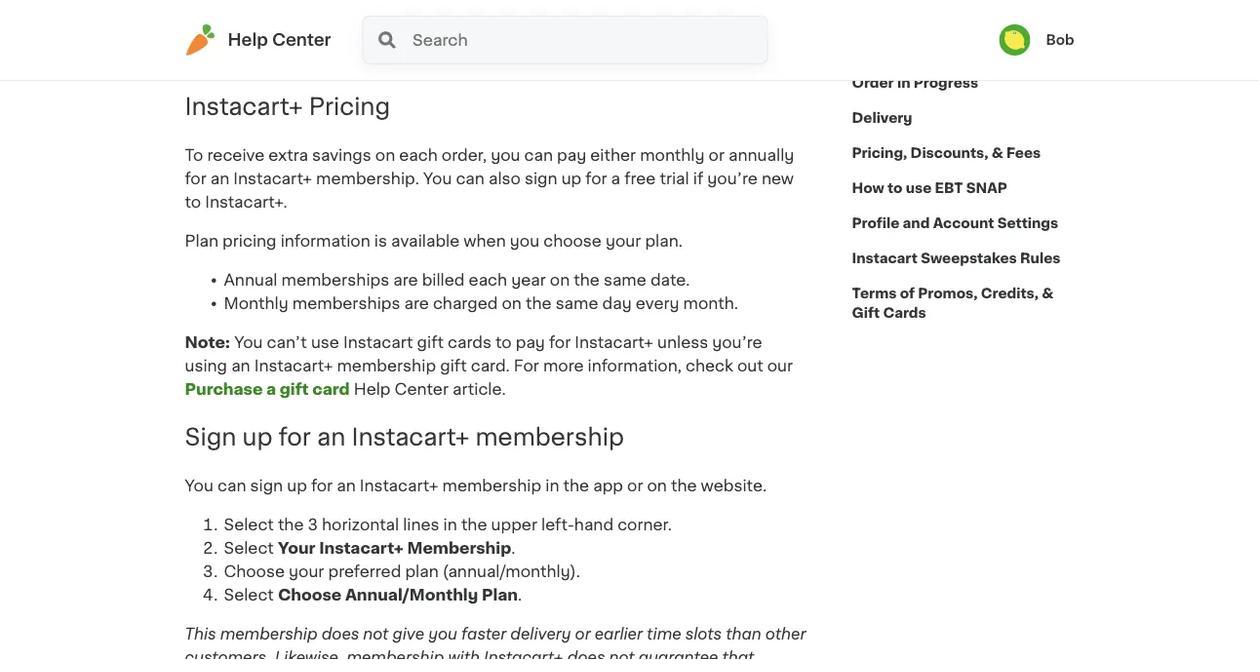 Task type: describe. For each thing, give the bounding box(es) containing it.
0 vertical spatial choose
[[224, 565, 285, 580]]

0 vertical spatial are
[[393, 272, 418, 288]]

an inside you can't use instacart gift cards to pay for instacart+ unless you're using an instacart+ membership gift card. for more information, check out our purchase a gift card help center article.
[[231, 358, 250, 374]]

0 horizontal spatial can
[[218, 479, 246, 494]]

guarantee
[[639, 650, 718, 661]]

1 vertical spatial you
[[510, 233, 540, 249]]

user avatar image
[[999, 24, 1031, 56]]

pricing,
[[852, 146, 908, 160]]

year
[[511, 272, 546, 288]]

can't
[[267, 334, 307, 350]]

sign
[[185, 426, 237, 450]]

discounts,
[[911, 146, 989, 160]]

slots
[[686, 627, 722, 643]]

0 vertical spatial .
[[512, 541, 516, 557]]

pricing
[[223, 233, 277, 249]]

1 vertical spatial up
[[242, 426, 273, 450]]

receive
[[207, 147, 265, 163]]

operating
[[504, 26, 580, 42]]

pay inside you can't use instacart gift cards to pay for instacart+ unless you're using an instacart+ membership gift card. for more information, check out our purchase a gift card help center article.
[[516, 334, 545, 350]]

1 horizontal spatial in
[[546, 479, 559, 494]]

the left website. at the right of page
[[671, 479, 697, 494]]

your
[[278, 541, 316, 557]]

savings
[[312, 147, 371, 163]]

or inside this membership does not give you faster delivery or earlier time slots than other customers. likewise, membership with instacart+ does not guarantee tha
[[575, 627, 591, 643]]

likewise,
[[275, 650, 343, 661]]

covers
[[316, 26, 369, 42]]

membership.
[[316, 171, 419, 186]]

customers.
[[185, 650, 271, 661]]

rules
[[1021, 252, 1061, 265]]

instacart sweepstakes rules link
[[852, 241, 1061, 276]]

the down year
[[526, 295, 552, 311]]

instacart+ pricing
[[185, 95, 390, 118]]

1 vertical spatial not
[[609, 650, 635, 661]]

pay inside to receive extra savings on each order, you can pay either monthly or annually for an instacart+ membership. you can also sign up for a free trial if you're new to instacart+.
[[557, 147, 587, 163]]

bob
[[1046, 33, 1075, 47]]

note:
[[185, 334, 230, 350]]

time
[[647, 627, 682, 643]]

select the 3 horizontal lines in the upper left-hand corner. select your instacart+ membership . choose your preferred plan (annual/monthly). select choose annual/monthly plan .
[[224, 518, 672, 604]]

this membership does not give you faster delivery or earlier time slots than other customers. likewise, membership with instacart+ does not guarantee tha
[[185, 627, 806, 661]]

card.
[[471, 358, 510, 374]]

to inside to receive extra savings on each order, you can pay either monthly or annually for an instacart+ membership. you can also sign up for a free trial if you're new to instacart+.
[[185, 194, 201, 210]]

1 vertical spatial choose
[[278, 588, 342, 604]]

preferred
[[328, 565, 401, 580]]

the down choose
[[574, 272, 600, 288]]

*the service fee covers a broad range of operating costs including shopper operations, insurance, background checks, and instacart customer experience.
[[185, 26, 805, 65]]

1 horizontal spatial up
[[287, 479, 307, 494]]

1 horizontal spatial same
[[604, 272, 647, 288]]

check
[[686, 358, 734, 374]]

progress
[[914, 76, 979, 90]]

help center
[[228, 32, 331, 48]]

0 horizontal spatial not
[[363, 627, 389, 643]]

1 vertical spatial are
[[404, 295, 429, 311]]

a inside to receive extra savings on each order, you can pay either monthly or annually for an instacart+ membership. you can also sign up for a free trial if you're new to instacart+.
[[611, 171, 621, 186]]

on up corner.
[[647, 479, 667, 494]]

0 vertical spatial your
[[606, 233, 641, 249]]

customer
[[631, 50, 708, 65]]

profile and account settings link
[[852, 206, 1059, 241]]

including
[[631, 26, 703, 42]]

insurance,
[[277, 50, 358, 65]]

use for instacart
[[311, 334, 339, 350]]

instacart+ up information,
[[575, 334, 654, 350]]

sign inside to receive extra savings on each order, you can pay either monthly or annually for an instacart+ membership. you can also sign up for a free trial if you're new to instacart+.
[[525, 171, 558, 186]]

charged
[[433, 295, 498, 311]]

2 vertical spatial gift
[[280, 381, 309, 397]]

out
[[738, 358, 764, 374]]

you can sign up for an instacart+ membership in the app or on the website.
[[185, 479, 767, 494]]

instacart inside 'link'
[[852, 252, 918, 265]]

0 horizontal spatial same
[[556, 295, 599, 311]]

credits,
[[981, 287, 1039, 301]]

to
[[185, 147, 203, 163]]

every
[[636, 295, 680, 311]]

profile
[[852, 217, 900, 230]]

app
[[593, 479, 623, 494]]

instacart+ inside to receive extra savings on each order, you can pay either monthly or annually for an instacart+ membership. you can also sign up for a free trial if you're new to instacart+.
[[234, 171, 312, 186]]

on right year
[[550, 272, 570, 288]]

horizontal
[[322, 518, 399, 533]]

0 vertical spatial memberships
[[282, 272, 389, 288]]

earlier
[[595, 627, 643, 643]]

instacart+.
[[205, 194, 287, 210]]

checks,
[[459, 50, 519, 65]]

more
[[543, 358, 584, 374]]

2 horizontal spatial to
[[888, 181, 903, 195]]

in inside select the 3 horizontal lines in the upper left-hand corner. select your instacart+ membership . choose your preferred plan (annual/monthly). select choose annual/monthly plan .
[[444, 518, 457, 533]]

0 vertical spatial plan
[[185, 233, 219, 249]]

0 vertical spatial does
[[322, 627, 359, 643]]

range
[[436, 26, 480, 42]]

faster
[[461, 627, 507, 643]]

broad
[[386, 26, 432, 42]]

2 select from the top
[[224, 541, 274, 557]]

terms of promos, credits, & gift cards link
[[852, 276, 1075, 331]]

the left 3
[[278, 518, 304, 533]]

instacart inside "*the service fee covers a broad range of operating costs including shopper operations, insurance, background checks, and instacart customer experience."
[[557, 50, 627, 65]]

gift
[[852, 306, 880, 320]]

hand
[[575, 518, 614, 533]]

monthly
[[640, 147, 705, 163]]

operations,
[[185, 50, 273, 65]]

plan
[[405, 565, 439, 580]]

cards
[[448, 334, 492, 350]]

0 horizontal spatial help
[[228, 32, 268, 48]]

how to use ebt snap link
[[852, 171, 1008, 206]]

you inside to receive extra savings on each order, you can pay either monthly or annually for an instacart+ membership. you can also sign up for a free trial if you're new to instacart+.
[[423, 171, 452, 186]]

annually
[[729, 147, 795, 163]]

day
[[603, 295, 632, 311]]

website.
[[701, 479, 767, 494]]

service
[[226, 26, 283, 42]]

a inside you can't use instacart gift cards to pay for instacart+ unless you're using an instacart+ membership gift card. for more information, check out our purchase a gift card help center article.
[[266, 381, 276, 397]]

billed
[[422, 272, 465, 288]]

how to use ebt snap
[[852, 181, 1008, 195]]

month.
[[684, 295, 739, 311]]

either
[[591, 147, 636, 163]]

instacart inside you can't use instacart gift cards to pay for instacart+ unless you're using an instacart+ membership gift card. for more information, check out our purchase a gift card help center article.
[[343, 334, 413, 350]]

of inside terms of promos, credits, & gift cards
[[900, 287, 915, 301]]

bob link
[[999, 24, 1075, 56]]

an up horizontal
[[337, 479, 356, 494]]

membership up "likewise,"
[[220, 627, 318, 643]]

instacart+ inside this membership does not give you faster delivery or earlier time slots than other customers. likewise, membership with instacart+ does not guarantee tha
[[484, 650, 564, 661]]

you can't use instacart gift cards to pay for instacart+ unless you're using an instacart+ membership gift card. for more information, check out our purchase a gift card help center article.
[[185, 334, 793, 397]]

membership down more
[[476, 426, 624, 450]]

than
[[726, 627, 762, 643]]

a inside "*the service fee covers a broad range of operating costs including shopper operations, insurance, background checks, and instacart customer experience."
[[373, 26, 382, 42]]

instacart sweepstakes rules
[[852, 252, 1061, 265]]

*the
[[185, 26, 222, 42]]

information
[[281, 233, 371, 249]]

give
[[393, 627, 425, 643]]

shopper
[[707, 26, 772, 42]]



Task type: vqa. For each thing, say whether or not it's contained in the screenshot.
Party & Gift Supplies
no



Task type: locate. For each thing, give the bounding box(es) containing it.
same
[[604, 272, 647, 288], [556, 295, 599, 311]]

delivery
[[511, 627, 571, 643]]

2 horizontal spatial you
[[423, 171, 452, 186]]

or right app
[[627, 479, 643, 494]]

0 vertical spatial in
[[898, 76, 911, 90]]

2 horizontal spatial a
[[611, 171, 621, 186]]

pay left either
[[557, 147, 587, 163]]

with
[[448, 650, 480, 661]]

0 vertical spatial you
[[423, 171, 452, 186]]

a left broad
[[373, 26, 382, 42]]

use right the can't
[[311, 334, 339, 350]]

in
[[898, 76, 911, 90], [546, 479, 559, 494], [444, 518, 457, 533]]

an
[[211, 171, 230, 186], [231, 358, 250, 374], [317, 426, 346, 450], [337, 479, 356, 494]]

of up checks,
[[484, 26, 500, 42]]

or inside to receive extra savings on each order, you can pay either monthly or annually for an instacart+ membership. you can also sign up for a free trial if you're new to instacart+.
[[709, 147, 725, 163]]

are down billed
[[404, 295, 429, 311]]

2 vertical spatial you
[[185, 479, 214, 494]]

order
[[852, 76, 894, 90]]

other
[[766, 627, 806, 643]]

delivery
[[852, 111, 913, 125]]

and down operating
[[523, 50, 553, 65]]

3 select from the top
[[224, 588, 274, 604]]

an up the "purchase"
[[231, 358, 250, 374]]

help inside you can't use instacart gift cards to pay for instacart+ unless you're using an instacart+ membership gift card. for more information, check out our purchase a gift card help center article.
[[354, 381, 391, 397]]

card
[[313, 381, 350, 397]]

plan
[[185, 233, 219, 249], [482, 588, 518, 604]]

when
[[464, 233, 506, 249]]

1 vertical spatial in
[[546, 479, 559, 494]]

each inside annual memberships are billed each year on the same date. monthly memberships are charged on the same day every month.
[[469, 272, 507, 288]]

1 horizontal spatial help
[[354, 381, 391, 397]]

up up choose
[[562, 171, 582, 186]]

0 vertical spatial of
[[484, 26, 500, 42]]

pricing
[[309, 95, 390, 118]]

gift down cards
[[440, 358, 467, 374]]

terms of promos, credits, & gift cards
[[852, 287, 1054, 320]]

0 vertical spatial gift
[[417, 334, 444, 350]]

help up operations,
[[228, 32, 268, 48]]

not down the earlier
[[609, 650, 635, 661]]

2 vertical spatial up
[[287, 479, 307, 494]]

instacart+ up receive
[[185, 95, 303, 118]]

0 horizontal spatial in
[[444, 518, 457, 533]]

you for instacart
[[234, 334, 263, 350]]

instacart+
[[185, 95, 303, 118], [234, 171, 312, 186], [575, 334, 654, 350], [254, 358, 333, 374], [352, 426, 470, 450], [360, 479, 439, 494], [484, 650, 564, 661]]

center inside help center link
[[272, 32, 331, 48]]

plan.
[[645, 233, 683, 249]]

on up membership.
[[375, 147, 395, 163]]

1 horizontal spatial use
[[906, 181, 932, 195]]

each left order,
[[399, 147, 438, 163]]

1 vertical spatial pay
[[516, 334, 545, 350]]

plan pricing information is available when you choose your plan.
[[185, 233, 687, 249]]

0 vertical spatial same
[[604, 272, 647, 288]]

promos,
[[918, 287, 978, 301]]

1 horizontal spatial does
[[568, 650, 605, 661]]

you up with
[[429, 627, 457, 643]]

and inside "*the service fee covers a broad range of operating costs including shopper operations, insurance, background checks, and instacart customer experience."
[[523, 50, 553, 65]]

1 vertical spatial select
[[224, 541, 274, 557]]

center inside you can't use instacart gift cards to pay for instacart+ unless you're using an instacart+ membership gift card. for more information, check out our purchase a gift card help center article.
[[395, 381, 449, 397]]

2 vertical spatial select
[[224, 588, 274, 604]]

2 vertical spatial in
[[444, 518, 457, 533]]

0 horizontal spatial up
[[242, 426, 273, 450]]

2 vertical spatial instacart
[[343, 334, 413, 350]]

sign right also
[[525, 171, 558, 186]]

0 vertical spatial you
[[491, 147, 520, 163]]

1 horizontal spatial you
[[234, 334, 263, 350]]

0 vertical spatial center
[[272, 32, 331, 48]]

annual/monthly
[[345, 588, 478, 604]]

instacart+ up lines at the bottom left of the page
[[360, 479, 439, 494]]

you down the sign
[[185, 479, 214, 494]]

sign
[[525, 171, 558, 186], [250, 479, 283, 494]]

you're right if
[[708, 171, 758, 186]]

an inside to receive extra savings on each order, you can pay either monthly or annually for an instacart+ membership. you can also sign up for a free trial if you're new to instacart+.
[[211, 171, 230, 186]]

select left 3
[[224, 518, 274, 533]]

3
[[308, 518, 318, 533]]

1 horizontal spatial or
[[627, 479, 643, 494]]

1 vertical spatial use
[[311, 334, 339, 350]]

1 horizontal spatial of
[[900, 287, 915, 301]]

0 vertical spatial or
[[709, 147, 725, 163]]

up up your
[[287, 479, 307, 494]]

2 vertical spatial can
[[218, 479, 246, 494]]

& inside terms of promos, credits, & gift cards
[[1042, 287, 1054, 301]]

instacart+ down extra
[[234, 171, 312, 186]]

plan left pricing
[[185, 233, 219, 249]]

help center link
[[185, 24, 331, 56]]

profile and account settings
[[852, 217, 1059, 230]]

0 vertical spatial instacart
[[557, 50, 627, 65]]

2 horizontal spatial can
[[524, 147, 553, 163]]

memberships
[[282, 272, 389, 288], [293, 295, 400, 311]]

use
[[906, 181, 932, 195], [311, 334, 339, 350]]

you inside you can't use instacart gift cards to pay for instacart+ unless you're using an instacart+ membership gift card. for more information, check out our purchase a gift card help center article.
[[234, 334, 263, 350]]

0 horizontal spatial each
[[399, 147, 438, 163]]

on down year
[[502, 295, 522, 311]]

& left fees
[[992, 146, 1004, 160]]

for down either
[[586, 171, 607, 186]]

1 horizontal spatial to
[[496, 334, 512, 350]]

instacart down the costs
[[557, 50, 627, 65]]

0 horizontal spatial instacart
[[343, 334, 413, 350]]

1 vertical spatial and
[[903, 217, 930, 230]]

or right monthly
[[709, 147, 725, 163]]

1 vertical spatial center
[[395, 381, 449, 397]]

instacart down profile
[[852, 252, 918, 265]]

to up card.
[[496, 334, 512, 350]]

for inside you can't use instacart gift cards to pay for instacart+ unless you're using an instacart+ membership gift card. for more information, check out our purchase a gift card help center article.
[[549, 334, 571, 350]]

up inside to receive extra savings on each order, you can pay either monthly or annually for an instacart+ membership. you can also sign up for a free trial if you're new to instacart+.
[[562, 171, 582, 186]]

can right order,
[[524, 147, 553, 163]]

0 horizontal spatial .
[[512, 541, 516, 557]]

in right lines at the bottom left of the page
[[444, 518, 457, 533]]

upper
[[491, 518, 538, 533]]

does down the earlier
[[568, 650, 605, 661]]

2 horizontal spatial in
[[898, 76, 911, 90]]

settings
[[998, 217, 1059, 230]]

up right the sign
[[242, 426, 273, 450]]

sign up your
[[250, 479, 283, 494]]

corner.
[[618, 518, 672, 533]]

1 vertical spatial gift
[[440, 358, 467, 374]]

1 vertical spatial .
[[518, 588, 522, 604]]

& down rules in the right top of the page
[[1042, 287, 1054, 301]]

monthly
[[224, 295, 289, 311]]

article.
[[453, 381, 506, 397]]

are
[[393, 272, 418, 288], [404, 295, 429, 311]]

to
[[888, 181, 903, 195], [185, 194, 201, 210], [496, 334, 512, 350]]

trial
[[660, 171, 690, 186]]

1 select from the top
[[224, 518, 274, 533]]

1 vertical spatial instacart
[[852, 252, 918, 265]]

using
[[185, 358, 227, 374]]

. down (annual/monthly).
[[518, 588, 522, 604]]

available
[[391, 233, 460, 249]]

pricing, discounts, & fees
[[852, 146, 1041, 160]]

a
[[373, 26, 382, 42], [611, 171, 621, 186], [266, 381, 276, 397]]

1 vertical spatial memberships
[[293, 295, 400, 311]]

0 vertical spatial pay
[[557, 147, 587, 163]]

fee
[[287, 26, 312, 42]]

2 vertical spatial you
[[429, 627, 457, 643]]

help right card
[[354, 381, 391, 397]]

how
[[852, 181, 885, 195]]

1 vertical spatial your
[[289, 565, 324, 580]]

if
[[694, 171, 704, 186]]

0 horizontal spatial sign
[[250, 479, 283, 494]]

pricing, discounts, & fees link
[[852, 136, 1041, 171]]

gift left cards
[[417, 334, 444, 350]]

a right the "purchase"
[[266, 381, 276, 397]]

and down how to use ebt snap link
[[903, 217, 930, 230]]

1 horizontal spatial can
[[456, 171, 485, 186]]

you down order,
[[423, 171, 452, 186]]

sweepstakes
[[921, 252, 1017, 265]]

0 horizontal spatial plan
[[185, 233, 219, 249]]

to down to
[[185, 194, 201, 210]]

1 vertical spatial &
[[1042, 287, 1054, 301]]

fees
[[1007, 146, 1041, 160]]

1 horizontal spatial plan
[[482, 588, 518, 604]]

for up 3
[[311, 479, 333, 494]]

1 vertical spatial can
[[456, 171, 485, 186]]

use inside you can't use instacart gift cards to pay for instacart+ unless you're using an instacart+ membership gift card. for more information, check out our purchase a gift card help center article.
[[311, 334, 339, 350]]

for up more
[[549, 334, 571, 350]]

1 vertical spatial of
[[900, 287, 915, 301]]

the
[[574, 272, 600, 288], [526, 295, 552, 311], [563, 479, 589, 494], [671, 479, 697, 494], [278, 518, 304, 533], [461, 518, 487, 533]]

membership down give
[[347, 650, 444, 661]]

0 vertical spatial you're
[[708, 171, 758, 186]]

you inside this membership does not give you faster delivery or earlier time slots than other customers. likewise, membership with instacart+ does not guarantee tha
[[429, 627, 457, 643]]

not left give
[[363, 627, 389, 643]]

0 vertical spatial help
[[228, 32, 268, 48]]

unless
[[658, 334, 709, 350]]

0 horizontal spatial of
[[484, 26, 500, 42]]

to inside you can't use instacart gift cards to pay for instacart+ unless you're using an instacart+ membership gift card. for more information, check out our purchase a gift card help center article.
[[496, 334, 512, 350]]

your down your
[[289, 565, 324, 580]]

. down upper
[[512, 541, 516, 557]]

up
[[562, 171, 582, 186], [242, 426, 273, 450], [287, 479, 307, 494]]

snap
[[967, 181, 1008, 195]]

same up day
[[604, 272, 647, 288]]

you inside to receive extra savings on each order, you can pay either monthly or annually for an instacart+ membership. you can also sign up for a free trial if you're new to instacart+.
[[491, 147, 520, 163]]

you're inside to receive extra savings on each order, you can pay either monthly or annually for an instacart+ membership. you can also sign up for a free trial if you're new to instacart+.
[[708, 171, 758, 186]]

of up cards
[[900, 287, 915, 301]]

membership inside you can't use instacart gift cards to pay for instacart+ unless you're using an instacart+ membership gift card. for more information, check out our purchase a gift card help center article.
[[337, 358, 436, 374]]

1 horizontal spatial instacart
[[557, 50, 627, 65]]

0 horizontal spatial and
[[523, 50, 553, 65]]

pay up for
[[516, 334, 545, 350]]

a down either
[[611, 171, 621, 186]]

instacart+ down the can't
[[254, 358, 333, 374]]

membership up upper
[[443, 479, 542, 494]]

1 horizontal spatial .
[[518, 588, 522, 604]]

purchase a gift card link
[[185, 381, 350, 397]]

1 vertical spatial you're
[[712, 334, 763, 350]]

order in progress link
[[852, 65, 979, 100]]

instacart image
[[185, 24, 216, 56]]

your left plan.
[[606, 233, 641, 249]]

0 horizontal spatial pay
[[516, 334, 545, 350]]

0 horizontal spatial does
[[322, 627, 359, 643]]

1 vertical spatial or
[[627, 479, 643, 494]]

you up also
[[491, 147, 520, 163]]

each inside to receive extra savings on each order, you can pay either monthly or annually for an instacart+ membership. you can also sign up for a free trial if you're new to instacart+.
[[399, 147, 438, 163]]

ebt
[[935, 181, 964, 195]]

select left your
[[224, 541, 274, 557]]

instacart up card
[[343, 334, 413, 350]]

select up customers.
[[224, 588, 274, 604]]

(annual/monthly).
[[443, 565, 580, 580]]

your
[[606, 233, 641, 249], [289, 565, 324, 580]]

does up "likewise,"
[[322, 627, 359, 643]]

you left the can't
[[234, 334, 263, 350]]

1 horizontal spatial &
[[1042, 287, 1054, 301]]

annual memberships are billed each year on the same date. monthly memberships are charged on the same day every month.
[[224, 272, 739, 311]]

1 vertical spatial sign
[[250, 479, 283, 494]]

0 vertical spatial a
[[373, 26, 382, 42]]

terms
[[852, 287, 897, 301]]

use left 'ebt'
[[906, 181, 932, 195]]

free
[[625, 171, 656, 186]]

in right order
[[898, 76, 911, 90]]

0 horizontal spatial &
[[992, 146, 1004, 160]]

background
[[362, 50, 455, 65]]

for down to
[[185, 171, 207, 186]]

2 vertical spatial a
[[266, 381, 276, 397]]

of inside "*the service fee covers a broad range of operating costs including shopper operations, insurance, background checks, and instacart customer experience."
[[484, 26, 500, 42]]

this
[[185, 627, 216, 643]]

you for up
[[185, 479, 214, 494]]

0 vertical spatial select
[[224, 518, 274, 533]]

0 vertical spatial each
[[399, 147, 438, 163]]

extra
[[269, 147, 308, 163]]

in up left-
[[546, 479, 559, 494]]

1 vertical spatial plan
[[482, 588, 518, 604]]

on inside to receive extra savings on each order, you can pay either monthly or annually for an instacart+ membership. you can also sign up for a free trial if you're new to instacart+.
[[375, 147, 395, 163]]

the down you can sign up for an instacart+ membership in the app or on the website.
[[461, 518, 487, 533]]

of
[[484, 26, 500, 42], [900, 287, 915, 301]]

membership up card
[[337, 358, 436, 374]]

can down order,
[[456, 171, 485, 186]]

also
[[489, 171, 521, 186]]

1 horizontal spatial pay
[[557, 147, 587, 163]]

an down receive
[[211, 171, 230, 186]]

you're up out
[[712, 334, 763, 350]]

0 horizontal spatial you
[[185, 479, 214, 494]]

1 vertical spatial you
[[234, 334, 263, 350]]

are left billed
[[393, 272, 418, 288]]

instacart+ down delivery
[[484, 650, 564, 661]]

information,
[[588, 358, 682, 374]]

you up year
[[510, 233, 540, 249]]

0 horizontal spatial your
[[289, 565, 324, 580]]

same left day
[[556, 295, 599, 311]]

your inside select the 3 horizontal lines in the upper left-hand corner. select your instacart+ membership . choose your preferred plan (annual/monthly). select choose annual/monthly plan .
[[289, 565, 324, 580]]

gift left card
[[280, 381, 309, 397]]

0 horizontal spatial use
[[311, 334, 339, 350]]

you're inside you can't use instacart gift cards to pay for instacart+ unless you're using an instacart+ membership gift card. for more information, check out our purchase a gift card help center article.
[[712, 334, 763, 350]]

an down card
[[317, 426, 346, 450]]

2 vertical spatial or
[[575, 627, 591, 643]]

center up 'insurance,'
[[272, 32, 331, 48]]

0 vertical spatial can
[[524, 147, 553, 163]]

instacart+ up you can sign up for an instacart+ membership in the app or on the website.
[[352, 426, 470, 450]]

delivery link
[[852, 100, 913, 136]]

1 vertical spatial does
[[568, 650, 605, 661]]

for down purchase a gift card link
[[279, 426, 311, 450]]

Search search field
[[411, 17, 767, 63]]

to right how
[[888, 181, 903, 195]]

1 horizontal spatial sign
[[525, 171, 558, 186]]

plan inside select the 3 horizontal lines in the upper left-hand corner. select your instacart+ membership . choose your preferred plan (annual/monthly). select choose annual/monthly plan .
[[482, 588, 518, 604]]

the left app
[[563, 479, 589, 494]]

or left the earlier
[[575, 627, 591, 643]]

select
[[224, 518, 274, 533], [224, 541, 274, 557], [224, 588, 274, 604]]

0 horizontal spatial center
[[272, 32, 331, 48]]

our
[[768, 358, 793, 374]]

plan down (annual/monthly).
[[482, 588, 518, 604]]

instacart
[[557, 50, 627, 65], [852, 252, 918, 265], [343, 334, 413, 350]]

can down the sign
[[218, 479, 246, 494]]

annual
[[224, 272, 278, 288]]

each up charged
[[469, 272, 507, 288]]

1 vertical spatial each
[[469, 272, 507, 288]]

date.
[[651, 272, 690, 288]]

new
[[762, 171, 794, 186]]

use for ebt
[[906, 181, 932, 195]]

2 horizontal spatial up
[[562, 171, 582, 186]]

instacart+ membership
[[319, 541, 512, 557]]

1 horizontal spatial a
[[373, 26, 382, 42]]

you
[[491, 147, 520, 163], [510, 233, 540, 249], [429, 627, 457, 643]]

center up sign up for an instacart+ membership
[[395, 381, 449, 397]]

0 horizontal spatial or
[[575, 627, 591, 643]]



